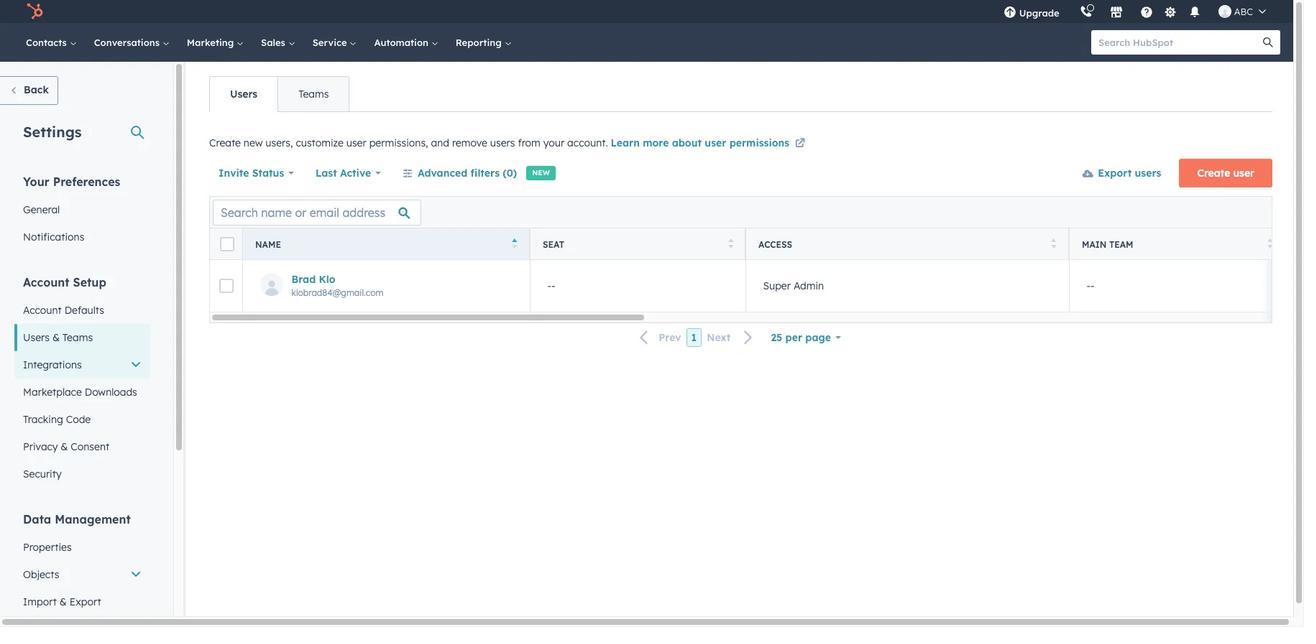 Task type: describe. For each thing, give the bounding box(es) containing it.
about
[[672, 137, 702, 150]]

users & teams link
[[14, 324, 150, 352]]

upgrade
[[1019, 7, 1060, 19]]

next
[[707, 332, 731, 344]]

team
[[1109, 239, 1133, 250]]

account for account setup
[[23, 275, 69, 290]]

export inside button
[[1098, 167, 1132, 180]]

marketplaces button
[[1101, 0, 1131, 23]]

management
[[55, 513, 131, 527]]

import
[[23, 596, 57, 609]]

seat
[[543, 239, 564, 250]]

& for export
[[60, 596, 67, 609]]

calling icon image
[[1080, 6, 1093, 19]]

integrations
[[23, 359, 82, 372]]

contacts link
[[17, 23, 85, 62]]

(0)
[[503, 167, 517, 180]]

create user
[[1197, 167, 1255, 180]]

name
[[255, 239, 281, 250]]

1 button
[[686, 329, 702, 347]]

users for users & teams
[[23, 331, 50, 344]]

prev button
[[631, 329, 686, 348]]

teams inside navigation
[[298, 88, 329, 101]]

data management
[[23, 513, 131, 527]]

service
[[313, 37, 350, 48]]

general link
[[14, 196, 150, 224]]

ascending sort. press to sort descending. image
[[512, 238, 518, 248]]

account defaults
[[23, 304, 104, 317]]

2 - from the left
[[551, 280, 555, 293]]

invite
[[219, 167, 249, 180]]

back
[[24, 83, 49, 96]]

settings image
[[1164, 6, 1177, 19]]

customize
[[296, 137, 344, 150]]

back link
[[0, 76, 58, 105]]

export inside data management element
[[70, 596, 101, 609]]

objects button
[[14, 561, 150, 589]]

privacy & consent link
[[14, 434, 150, 461]]

brad klo link
[[292, 273, 515, 286]]

new
[[244, 137, 263, 150]]

upgrade image
[[1003, 6, 1016, 19]]

account setup element
[[14, 275, 150, 488]]

page
[[805, 331, 831, 344]]

calling icon button
[[1074, 2, 1098, 21]]

users,
[[266, 137, 293, 150]]

permissions,
[[369, 137, 428, 150]]

advanced filters (0) button
[[393, 159, 526, 188]]

1 link opens in a new window image from the top
[[795, 136, 805, 153]]

teams link
[[278, 77, 349, 111]]

status
[[252, 167, 284, 180]]

1
[[691, 331, 697, 344]]

integrations button
[[14, 352, 150, 379]]

properties
[[23, 541, 72, 554]]

preferences
[[53, 175, 120, 189]]

objects
[[23, 569, 59, 582]]

last active
[[316, 167, 371, 180]]

0 vertical spatial users
[[490, 137, 515, 150]]

klobrad84@gmail.com
[[292, 287, 383, 298]]

automation link
[[366, 23, 447, 62]]

code
[[66, 413, 91, 426]]

settings
[[23, 123, 82, 141]]

admin
[[794, 280, 824, 293]]

navigation containing users
[[209, 76, 350, 112]]

learn
[[611, 137, 640, 150]]

abc button
[[1210, 0, 1275, 23]]

new
[[532, 168, 550, 178]]

import & export
[[23, 596, 101, 609]]

pagination navigation
[[631, 328, 762, 348]]

filters
[[471, 167, 500, 180]]

1 -- from the left
[[547, 280, 555, 293]]

25 per page button
[[762, 324, 850, 352]]

general
[[23, 203, 60, 216]]

user inside button
[[1233, 167, 1255, 180]]

create new users, customize user permissions, and remove users from your account.
[[209, 137, 611, 150]]

help image
[[1140, 6, 1153, 19]]

notifications link
[[14, 224, 150, 251]]

your preferences element
[[14, 174, 150, 251]]

brad
[[292, 273, 316, 286]]

export users
[[1098, 167, 1161, 180]]

create for create new users, customize user permissions, and remove users from your account.
[[209, 137, 241, 150]]

main
[[1082, 239, 1107, 250]]

account for account defaults
[[23, 304, 62, 317]]

marketplace
[[23, 386, 82, 399]]

brad klo klobrad84@gmail.com
[[292, 273, 383, 298]]

abc
[[1234, 6, 1253, 17]]

super
[[763, 280, 791, 293]]

your
[[543, 137, 564, 150]]

help button
[[1134, 0, 1159, 23]]

0 horizontal spatial user
[[346, 137, 366, 150]]

tracking code
[[23, 413, 91, 426]]

teams inside account setup element
[[62, 331, 93, 344]]

downloads
[[85, 386, 137, 399]]

users for users
[[230, 88, 258, 101]]



Task type: locate. For each thing, give the bounding box(es) containing it.
2 horizontal spatial user
[[1233, 167, 1255, 180]]

account up account defaults
[[23, 275, 69, 290]]

users up the new
[[230, 88, 258, 101]]

permissions
[[729, 137, 789, 150]]

invite status button
[[218, 159, 295, 188]]

25
[[771, 331, 782, 344]]

& right privacy
[[61, 441, 68, 454]]

main team
[[1082, 239, 1133, 250]]

and
[[431, 137, 449, 150]]

conversations
[[94, 37, 162, 48]]

reporting link
[[447, 23, 520, 62]]

users inside button
[[1135, 167, 1161, 180]]

1 vertical spatial export
[[70, 596, 101, 609]]

1 vertical spatial teams
[[62, 331, 93, 344]]

press to sort. image for access
[[1051, 238, 1057, 248]]

1 - from the left
[[547, 280, 551, 293]]

3 - from the left
[[1087, 280, 1091, 293]]

account.
[[567, 137, 608, 150]]

user
[[346, 137, 366, 150], [705, 137, 726, 150], [1233, 167, 1255, 180]]

access
[[758, 239, 792, 250]]

consent
[[71, 441, 109, 454]]

security link
[[14, 461, 150, 488]]

notifications image
[[1188, 6, 1201, 19]]

users up integrations
[[23, 331, 50, 344]]

export users button
[[1073, 159, 1171, 188]]

navigation
[[209, 76, 350, 112]]

advanced filters (0)
[[418, 167, 517, 180]]

create user button
[[1179, 159, 1273, 188]]

create for create user
[[1197, 167, 1230, 180]]

last
[[316, 167, 337, 180]]

menu containing abc
[[993, 0, 1276, 23]]

Search name or email address search field
[[213, 200, 421, 225]]

25 per page
[[771, 331, 831, 344]]

& for consent
[[61, 441, 68, 454]]

Search HubSpot search field
[[1091, 30, 1268, 55]]

users
[[490, 137, 515, 150], [1135, 167, 1161, 180]]

export
[[1098, 167, 1132, 180], [70, 596, 101, 609]]

tracking code link
[[14, 406, 150, 434]]

& inside users & teams link
[[52, 331, 60, 344]]

1 horizontal spatial press to sort. element
[[1051, 238, 1057, 251]]

marketplace downloads link
[[14, 379, 150, 406]]

0 horizontal spatial press to sort. image
[[1051, 238, 1057, 248]]

2 link opens in a new window image from the top
[[795, 139, 805, 150]]

your
[[23, 175, 49, 189]]

menu
[[993, 0, 1276, 23]]

1 horizontal spatial users
[[230, 88, 258, 101]]

1 press to sort. element from the left
[[728, 238, 734, 251]]

& inside privacy & consent link
[[61, 441, 68, 454]]

last active button
[[315, 159, 382, 188]]

0 vertical spatial create
[[209, 137, 241, 150]]

0 horizontal spatial press to sort. element
[[728, 238, 734, 251]]

search button
[[1256, 30, 1280, 55]]

hubspot link
[[17, 3, 54, 20]]

1 account from the top
[[23, 275, 69, 290]]

account up users & teams
[[23, 304, 62, 317]]

marketplaces image
[[1110, 6, 1123, 19]]

user inside "link"
[[705, 137, 726, 150]]

& inside import & export link
[[60, 596, 67, 609]]

1 horizontal spatial create
[[1197, 167, 1230, 180]]

0 horizontal spatial teams
[[62, 331, 93, 344]]

marketing
[[187, 37, 237, 48]]

0 vertical spatial users
[[230, 88, 258, 101]]

privacy
[[23, 441, 58, 454]]

4 - from the left
[[1091, 280, 1095, 293]]

1 vertical spatial users
[[23, 331, 50, 344]]

teams up customize
[[298, 88, 329, 101]]

1 press to sort. image from the left
[[1051, 238, 1057, 248]]

hubspot image
[[26, 3, 43, 20]]

import & export link
[[14, 589, 150, 616]]

export up team
[[1098, 167, 1132, 180]]

teams down account defaults link
[[62, 331, 93, 344]]

users inside account setup element
[[23, 331, 50, 344]]

0 horizontal spatial --
[[547, 280, 555, 293]]

search image
[[1263, 37, 1273, 47]]

account setup
[[23, 275, 106, 290]]

3 press to sort. element from the left
[[1267, 238, 1273, 251]]

& for teams
[[52, 331, 60, 344]]

press to sort. element for seat
[[728, 238, 734, 251]]

2 -- from the left
[[1087, 280, 1095, 293]]

& up integrations
[[52, 331, 60, 344]]

link opens in a new window image inside the learn more about user permissions "link"
[[795, 139, 805, 150]]

prev
[[659, 332, 681, 344]]

0 vertical spatial account
[[23, 275, 69, 290]]

account
[[23, 275, 69, 290], [23, 304, 62, 317]]

-- down main
[[1087, 280, 1095, 293]]

learn more about user permissions
[[611, 137, 793, 150]]

press to sort. element for access
[[1051, 238, 1057, 251]]

create
[[209, 137, 241, 150], [1197, 167, 1230, 180]]

properties link
[[14, 534, 150, 561]]

super admin
[[763, 280, 824, 293]]

conversations link
[[85, 23, 178, 62]]

press to sort. element for main team
[[1267, 238, 1273, 251]]

per
[[786, 331, 802, 344]]

active
[[340, 167, 371, 180]]

2 horizontal spatial press to sort. element
[[1267, 238, 1273, 251]]

1 horizontal spatial users
[[1135, 167, 1161, 180]]

0 horizontal spatial users
[[23, 331, 50, 344]]

& right import
[[60, 596, 67, 609]]

2 vertical spatial &
[[60, 596, 67, 609]]

press to sort. image
[[728, 238, 734, 248]]

0 vertical spatial &
[[52, 331, 60, 344]]

1 horizontal spatial teams
[[298, 88, 329, 101]]

your preferences
[[23, 175, 120, 189]]

sales link
[[252, 23, 304, 62]]

teams
[[298, 88, 329, 101], [62, 331, 93, 344]]

0 vertical spatial teams
[[298, 88, 329, 101]]

1 horizontal spatial user
[[705, 137, 726, 150]]

data management element
[[14, 512, 150, 628]]

learn more about user permissions link
[[611, 136, 808, 153]]

notifications button
[[1182, 0, 1207, 23]]

link opens in a new window image
[[795, 136, 805, 153], [795, 139, 805, 150]]

1 horizontal spatial export
[[1098, 167, 1132, 180]]

2 press to sort. image from the left
[[1267, 238, 1273, 248]]

0 vertical spatial export
[[1098, 167, 1132, 180]]

reporting
[[456, 37, 504, 48]]

0 horizontal spatial export
[[70, 596, 101, 609]]

notifications
[[23, 231, 84, 244]]

klo
[[319, 273, 335, 286]]

tracking
[[23, 413, 63, 426]]

press to sort. image
[[1051, 238, 1057, 248], [1267, 238, 1273, 248]]

data
[[23, 513, 51, 527]]

press to sort. image for main team
[[1267, 238, 1273, 248]]

automation
[[374, 37, 431, 48]]

remove
[[452, 137, 487, 150]]

brad klo image
[[1218, 5, 1231, 18]]

1 vertical spatial &
[[61, 441, 68, 454]]

service link
[[304, 23, 366, 62]]

1 horizontal spatial --
[[1087, 280, 1095, 293]]

2 account from the top
[[23, 304, 62, 317]]

next button
[[702, 329, 762, 348]]

advanced
[[418, 167, 468, 180]]

sales
[[261, 37, 288, 48]]

0 horizontal spatial users
[[490, 137, 515, 150]]

2 press to sort. element from the left
[[1051, 238, 1057, 251]]

0 horizontal spatial create
[[209, 137, 241, 150]]

defaults
[[64, 304, 104, 317]]

ascending sort. press to sort descending. element
[[512, 238, 518, 251]]

&
[[52, 331, 60, 344], [61, 441, 68, 454], [60, 596, 67, 609]]

users & teams
[[23, 331, 93, 344]]

1 vertical spatial create
[[1197, 167, 1230, 180]]

create inside button
[[1197, 167, 1230, 180]]

1 vertical spatial users
[[1135, 167, 1161, 180]]

-
[[547, 280, 551, 293], [551, 280, 555, 293], [1087, 280, 1091, 293], [1091, 280, 1095, 293]]

-- down seat
[[547, 280, 555, 293]]

marketing link
[[178, 23, 252, 62]]

press to sort. element
[[728, 238, 734, 251], [1051, 238, 1057, 251], [1267, 238, 1273, 251]]

setup
[[73, 275, 106, 290]]

1 horizontal spatial press to sort. image
[[1267, 238, 1273, 248]]

1 vertical spatial account
[[23, 304, 62, 317]]

export down objects "button"
[[70, 596, 101, 609]]

settings link
[[1162, 4, 1180, 19]]



Task type: vqa. For each thing, say whether or not it's contained in the screenshot.
Account Defaults link
yes



